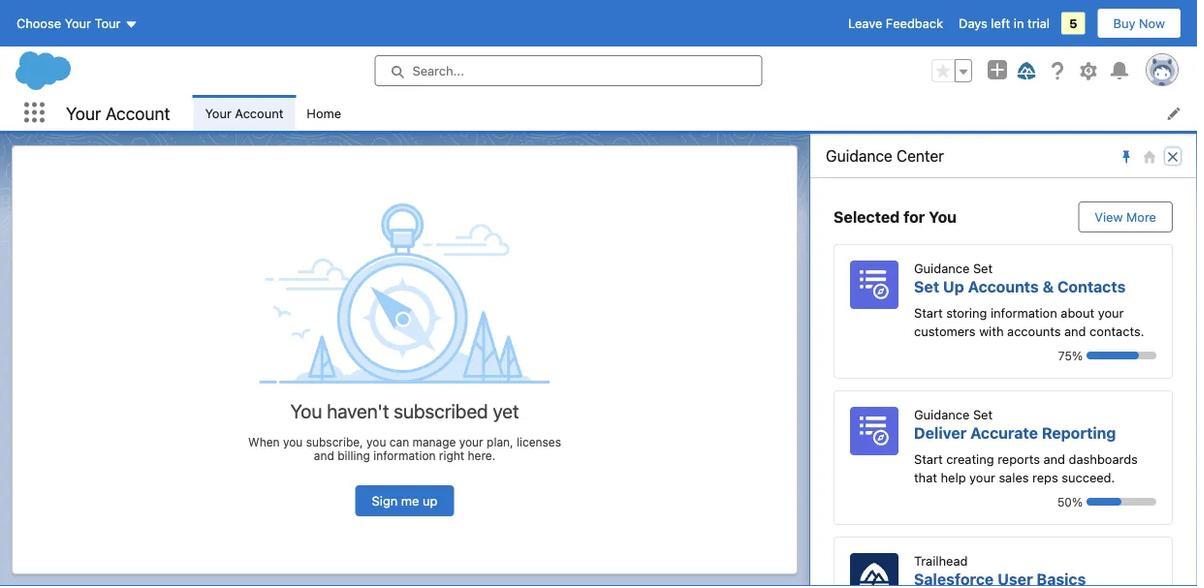 Task type: vqa. For each thing, say whether or not it's contained in the screenshot.
"by"
no



Task type: locate. For each thing, give the bounding box(es) containing it.
1 horizontal spatial information
[[991, 305, 1057, 320]]

list
[[193, 95, 1197, 131]]

yet
[[493, 400, 519, 423]]

progress bar progress bar down "succeed."
[[1087, 498, 1157, 506]]

help
[[941, 471, 966, 485]]

accurate
[[971, 424, 1038, 442]]

view more button
[[1078, 202, 1173, 233]]

your up contacts.
[[1098, 305, 1124, 320]]

guidance up deliver
[[914, 407, 970, 422]]

selected for you
[[834, 208, 957, 226]]

accounts
[[968, 277, 1039, 296]]

guidance inside guidance set deliver accurate reporting start creating reports and dashboards that help your sales reps succeed.
[[914, 407, 970, 422]]

your account left 'home' link
[[205, 106, 283, 120]]

sign
[[372, 494, 398, 508]]

sign me up button
[[355, 486, 454, 517]]

1 horizontal spatial your account
[[205, 106, 283, 120]]

0 horizontal spatial your
[[459, 435, 483, 449]]

buy now button
[[1097, 8, 1182, 39]]

trailhead
[[914, 554, 968, 568]]

guidance set set up accounts & contacts start storing information about your customers with accounts and contacts.
[[914, 261, 1145, 339]]

0 vertical spatial guidance
[[826, 147, 893, 165]]

1 vertical spatial start
[[914, 452, 943, 466]]

1 horizontal spatial your
[[970, 471, 996, 485]]

and left the billing
[[314, 449, 334, 462]]

and inside when you subscribe, you can manage your plan, licenses and billing information right here.
[[314, 449, 334, 462]]

up
[[943, 277, 964, 296]]

home link
[[295, 95, 353, 131]]

1 start from the top
[[914, 305, 943, 320]]

search...
[[413, 64, 464, 78]]

information inside guidance set set up accounts & contacts start storing information about your customers with accounts and contacts.
[[991, 305, 1057, 320]]

guidance for guidance set deliver accurate reporting start creating reports and dashboards that help your sales reps succeed.
[[914, 407, 970, 422]]

up
[[423, 494, 438, 508]]

guidance
[[826, 147, 893, 165], [914, 261, 970, 275], [914, 407, 970, 422]]

account left 'home' link
[[235, 106, 283, 120]]

0 vertical spatial you
[[929, 208, 957, 226]]

and
[[1065, 324, 1086, 339], [314, 449, 334, 462], [1044, 452, 1066, 466]]

left
[[991, 16, 1010, 31]]

leave
[[848, 16, 883, 31]]

selected
[[834, 208, 900, 226]]

set
[[973, 261, 993, 275], [914, 277, 940, 296], [973, 407, 993, 422]]

your inside when you subscribe, you can manage your plan, licenses and billing information right here.
[[459, 435, 483, 449]]

progress bar progress bar
[[1087, 352, 1157, 360], [1087, 498, 1157, 506]]

your
[[65, 16, 91, 31], [66, 103, 101, 123], [205, 106, 232, 120]]

1 vertical spatial progress bar progress bar
[[1087, 498, 1157, 506]]

0 horizontal spatial information
[[373, 449, 436, 462]]

manage
[[413, 435, 456, 449]]

your account
[[66, 103, 170, 123], [205, 106, 283, 120]]

group
[[932, 59, 972, 82]]

2 vertical spatial your
[[970, 471, 996, 485]]

with
[[979, 324, 1004, 339]]

here.
[[468, 449, 496, 462]]

0 horizontal spatial you
[[290, 400, 322, 423]]

and up reps
[[1044, 452, 1066, 466]]

your inside guidance set deliver accurate reporting start creating reports and dashboards that help your sales reps succeed.
[[970, 471, 996, 485]]

1 progress bar progress bar from the top
[[1087, 352, 1157, 360]]

1 horizontal spatial you
[[367, 435, 386, 449]]

subscribe,
[[306, 435, 363, 449]]

guidance left the center at the right top of page
[[826, 147, 893, 165]]

start up that at the right
[[914, 452, 943, 466]]

when
[[248, 435, 280, 449]]

0 vertical spatial your
[[1098, 305, 1124, 320]]

customers
[[914, 324, 976, 339]]

progress bar progress bar down contacts.
[[1087, 352, 1157, 360]]

set up 'accounts'
[[973, 261, 993, 275]]

you up the subscribe,
[[290, 400, 322, 423]]

guidance center
[[826, 147, 944, 165]]

start up customers
[[914, 305, 943, 320]]

your left plan,
[[459, 435, 483, 449]]

0 horizontal spatial you
[[283, 435, 303, 449]]

1 vertical spatial set
[[914, 277, 940, 296]]

1 vertical spatial information
[[373, 449, 436, 462]]

start
[[914, 305, 943, 320], [914, 452, 943, 466]]

0 vertical spatial progress bar progress bar
[[1087, 352, 1157, 360]]

you left can
[[367, 435, 386, 449]]

set up accurate
[[973, 407, 993, 422]]

information inside when you subscribe, you can manage your plan, licenses and billing information right here.
[[373, 449, 436, 462]]

start inside guidance set set up accounts & contacts start storing information about your customers with accounts and contacts.
[[914, 305, 943, 320]]

guidance up the up
[[914, 261, 970, 275]]

and down about
[[1065, 324, 1086, 339]]

2 you from the left
[[367, 435, 386, 449]]

feedback
[[886, 16, 943, 31]]

your down creating
[[970, 471, 996, 485]]

1 you from the left
[[283, 435, 303, 449]]

and inside guidance set deliver accurate reporting start creating reports and dashboards that help your sales reps succeed.
[[1044, 452, 1066, 466]]

2 start from the top
[[914, 452, 943, 466]]

2 progress bar progress bar from the top
[[1087, 498, 1157, 506]]

guidance inside guidance set set up accounts & contacts start storing information about your customers with accounts and contacts.
[[914, 261, 970, 275]]

leave feedback
[[848, 16, 943, 31]]

set for deliver
[[973, 407, 993, 422]]

0 vertical spatial set
[[973, 261, 993, 275]]

1 vertical spatial guidance
[[914, 261, 970, 275]]

plan,
[[487, 435, 513, 449]]

information down you haven't subscribed yet on the left
[[373, 449, 436, 462]]

set left the up
[[914, 277, 940, 296]]

search... button
[[375, 55, 763, 86]]

account
[[106, 103, 170, 123], [235, 106, 283, 120]]

2 horizontal spatial your
[[1098, 305, 1124, 320]]

set inside guidance set deliver accurate reporting start creating reports and dashboards that help your sales reps succeed.
[[973, 407, 993, 422]]

more
[[1127, 210, 1157, 224]]

0 vertical spatial start
[[914, 305, 943, 320]]

your account down tour
[[66, 103, 170, 123]]

that
[[914, 471, 937, 485]]

sales
[[999, 471, 1029, 485]]

75%
[[1058, 349, 1083, 363]]

1 horizontal spatial you
[[929, 208, 957, 226]]

your inside list
[[205, 106, 232, 120]]

account down tour
[[106, 103, 170, 123]]

days
[[959, 16, 988, 31]]

2 vertical spatial set
[[973, 407, 993, 422]]

choose
[[16, 16, 61, 31]]

your
[[1098, 305, 1124, 320], [459, 435, 483, 449], [970, 471, 996, 485]]

1 vertical spatial your
[[459, 435, 483, 449]]

guidance set deliver accurate reporting start creating reports and dashboards that help your sales reps succeed.
[[914, 407, 1138, 485]]

information
[[991, 305, 1057, 320], [373, 449, 436, 462]]

you
[[929, 208, 957, 226], [290, 400, 322, 423]]

0 vertical spatial information
[[991, 305, 1057, 320]]

accounts
[[1007, 324, 1061, 339]]

you right for
[[929, 208, 957, 226]]

now
[[1139, 16, 1165, 31]]

set up accounts & contacts link
[[914, 277, 1126, 296]]

buy
[[1113, 16, 1136, 31]]

list containing your account
[[193, 95, 1197, 131]]

2 vertical spatial guidance
[[914, 407, 970, 422]]

in
[[1014, 16, 1024, 31]]

information up accounts
[[991, 305, 1057, 320]]

you right when
[[283, 435, 303, 449]]

you
[[283, 435, 303, 449], [367, 435, 386, 449]]



Task type: describe. For each thing, give the bounding box(es) containing it.
start inside guidance set deliver accurate reporting start creating reports and dashboards that help your sales reps succeed.
[[914, 452, 943, 466]]

1 vertical spatial you
[[290, 400, 322, 423]]

deliver
[[914, 424, 967, 442]]

5
[[1069, 16, 1078, 31]]

billing
[[338, 449, 370, 462]]

set for set
[[973, 261, 993, 275]]

reports
[[998, 452, 1040, 466]]

and inside guidance set set up accounts & contacts start storing information about your customers with accounts and contacts.
[[1065, 324, 1086, 339]]

trial
[[1028, 16, 1050, 31]]

center
[[897, 147, 944, 165]]

contacts
[[1058, 277, 1126, 296]]

progress bar image
[[1087, 498, 1122, 506]]

your inside popup button
[[65, 16, 91, 31]]

progress bar image
[[1087, 352, 1139, 360]]

storing
[[946, 305, 987, 320]]

reps
[[1033, 471, 1058, 485]]

reporting
[[1042, 424, 1116, 442]]

0 horizontal spatial account
[[106, 103, 170, 123]]

guidance for guidance set set up accounts & contacts start storing information about your customers with accounts and contacts.
[[914, 261, 970, 275]]

home
[[307, 106, 341, 120]]

0 horizontal spatial your account
[[66, 103, 170, 123]]

about
[[1061, 305, 1095, 320]]

buy now
[[1113, 16, 1165, 31]]

your account link
[[193, 95, 295, 131]]

me
[[401, 494, 419, 508]]

can
[[390, 435, 409, 449]]

tour
[[95, 16, 121, 31]]

haven't
[[327, 400, 389, 423]]

1 horizontal spatial account
[[235, 106, 283, 120]]

deliver accurate reporting link
[[914, 424, 1116, 442]]

view
[[1095, 210, 1123, 224]]

leave feedback link
[[848, 16, 943, 31]]

dashboards
[[1069, 452, 1138, 466]]

your inside guidance set set up accounts & contacts start storing information about your customers with accounts and contacts.
[[1098, 305, 1124, 320]]

for
[[904, 208, 925, 226]]

progress bar progress bar for set up accounts & contacts
[[1087, 352, 1157, 360]]

right
[[439, 449, 465, 462]]

choose your tour button
[[16, 8, 139, 39]]

creating
[[946, 452, 994, 466]]

you haven't subscribed yet
[[290, 400, 519, 423]]

when you subscribe, you can manage your plan, licenses and billing information right here.
[[248, 435, 561, 462]]

contacts.
[[1090, 324, 1145, 339]]

sign me up
[[372, 494, 438, 508]]

succeed.
[[1062, 471, 1115, 485]]

&
[[1043, 277, 1054, 296]]

subscribed
[[394, 400, 488, 423]]

licenses
[[517, 435, 561, 449]]

choose your tour
[[16, 16, 121, 31]]

guidance for guidance center
[[826, 147, 893, 165]]

days left in trial
[[959, 16, 1050, 31]]

50%
[[1058, 495, 1083, 509]]

view more
[[1095, 210, 1157, 224]]

progress bar progress bar for deliver accurate reporting
[[1087, 498, 1157, 506]]

your account inside list
[[205, 106, 283, 120]]



